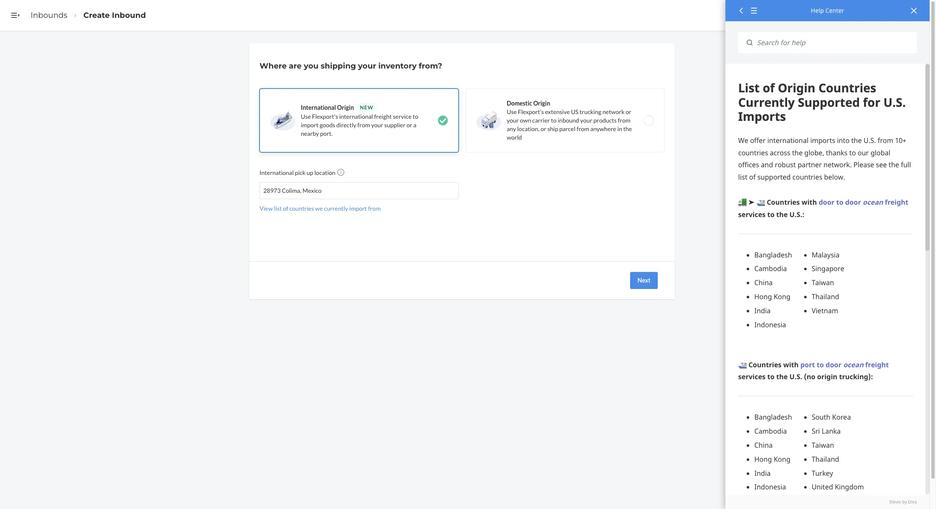 Task type: describe. For each thing, give the bounding box(es) containing it.
view list of countries we currently import from button
[[260, 204, 381, 213]]

from right parcel
[[577, 125, 590, 132]]

by
[[903, 499, 908, 505]]

view list of countries we currently import from
[[260, 205, 381, 212]]

world
[[507, 134, 522, 141]]

2 horizontal spatial or
[[626, 108, 632, 115]]

your down trucking
[[581, 117, 593, 124]]

international for international pick up location
[[260, 169, 294, 176]]

where
[[260, 61, 287, 71]]

goods
[[320, 121, 335, 129]]

center
[[826, 6, 845, 14]]

up
[[307, 169, 314, 176]]

Search search field
[[753, 32, 918, 53]]

use inside use flexport's international freight service to import goods directly from your supplier or a nearby port.
[[301, 113, 311, 120]]

to inside use flexport's international freight service to import goods directly from your supplier or a nearby port.
[[413, 113, 419, 120]]

international origin
[[301, 104, 354, 111]]

trucking
[[580, 108, 602, 115]]

next button
[[631, 272, 658, 289]]

of
[[283, 205, 289, 212]]

domestic origin use flexport's extensive us trucking network or your own carrier to inbound your products from any location, or ship parcel from anywhere in the world
[[507, 100, 633, 141]]

own
[[520, 117, 532, 124]]

elevio
[[890, 499, 902, 505]]

create inbound
[[83, 10, 146, 20]]

international pick up location
[[260, 169, 337, 176]]

location
[[315, 169, 336, 176]]

use inside domestic origin use flexport's extensive us trucking network or your own carrier to inbound your products from any location, or ship parcel from anywhere in the world
[[507, 108, 517, 115]]

list
[[274, 205, 282, 212]]

freight
[[374, 113, 392, 120]]

parcel
[[560, 125, 576, 132]]

from?
[[419, 61, 443, 71]]

create inbound link
[[83, 10, 146, 20]]

1 horizontal spatial or
[[541, 125, 547, 132]]

check circle image
[[438, 115, 448, 126]]

extensive
[[545, 108, 570, 115]]

international
[[339, 113, 373, 120]]

origin for domestic
[[534, 100, 551, 107]]

port.
[[320, 130, 333, 137]]

shipping
[[321, 61, 356, 71]]

us
[[571, 108, 579, 115]]

a
[[414, 121, 417, 129]]

service
[[393, 113, 412, 120]]

use flexport's international freight service to import goods directly from your supplier or a nearby port.
[[301, 113, 419, 137]]

import for goods
[[301, 121, 319, 129]]

your right shipping
[[358, 61, 376, 71]]



Task type: locate. For each thing, give the bounding box(es) containing it.
1 horizontal spatial import
[[350, 205, 367, 212]]

1 horizontal spatial to
[[552, 117, 557, 124]]

import up nearby
[[301, 121, 319, 129]]

flexport's
[[518, 108, 544, 115]]

elevio by dixa
[[890, 499, 918, 505]]

0 horizontal spatial origin
[[337, 104, 354, 111]]

import inside use flexport's international freight service to import goods directly from your supplier or a nearby port.
[[301, 121, 319, 129]]

are
[[289, 61, 302, 71]]

origin inside domestic origin use flexport's extensive us trucking network or your own carrier to inbound your products from any location, or ship parcel from anywhere in the world
[[534, 100, 551, 107]]

your up any
[[507, 117, 519, 124]]

breadcrumbs navigation
[[24, 3, 153, 28]]

from up the the
[[618, 117, 631, 124]]

origin for international
[[337, 104, 354, 111]]

origin up international
[[337, 104, 354, 111]]

carrier
[[533, 117, 550, 124]]

supplier
[[385, 121, 406, 129]]

0 vertical spatial international
[[301, 104, 336, 111]]

or
[[626, 108, 632, 115], [407, 121, 413, 129], [541, 125, 547, 132]]

international left pick
[[260, 169, 294, 176]]

we
[[315, 205, 323, 212]]

import
[[301, 121, 319, 129], [350, 205, 367, 212]]

anywhere
[[591, 125, 617, 132]]

create
[[83, 10, 110, 20]]

0 horizontal spatial use
[[301, 113, 311, 120]]

international up flexport's
[[301, 104, 336, 111]]

or right network
[[626, 108, 632, 115]]

0 horizontal spatial international
[[260, 169, 294, 176]]

from
[[618, 117, 631, 124], [358, 121, 370, 129], [577, 125, 590, 132], [368, 205, 381, 212]]

domestic
[[507, 100, 533, 107]]

0 horizontal spatial import
[[301, 121, 319, 129]]

ship
[[548, 125, 559, 132]]

None text field
[[264, 187, 323, 195]]

currently
[[324, 205, 348, 212]]

0 horizontal spatial to
[[413, 113, 419, 120]]

to up ship
[[552, 117, 557, 124]]

origin
[[534, 100, 551, 107], [337, 104, 354, 111]]

0 vertical spatial import
[[301, 121, 319, 129]]

from inside use flexport's international freight service to import goods directly from your supplier or a nearby port.
[[358, 121, 370, 129]]

use
[[507, 108, 517, 115], [301, 113, 311, 120]]

from right currently
[[368, 205, 381, 212]]

or left a
[[407, 121, 413, 129]]

inbound
[[112, 10, 146, 20]]

next
[[638, 277, 651, 284]]

new
[[360, 104, 374, 111]]

1 vertical spatial international
[[260, 169, 294, 176]]

nearby
[[301, 130, 319, 137]]

use up nearby
[[301, 113, 311, 120]]

international for international origin
[[301, 104, 336, 111]]

inbounds link
[[31, 10, 67, 20]]

dixa
[[909, 499, 918, 505]]

from down international
[[358, 121, 370, 129]]

network
[[603, 108, 625, 115]]

inbound
[[558, 117, 580, 124]]

use down domestic
[[507, 108, 517, 115]]

to
[[413, 113, 419, 120], [552, 117, 557, 124]]

your down freight
[[372, 121, 384, 129]]

directly
[[337, 121, 357, 129]]

open navigation image
[[10, 10, 20, 20]]

1 horizontal spatial use
[[507, 108, 517, 115]]

your
[[358, 61, 376, 71], [507, 117, 519, 124], [581, 117, 593, 124], [372, 121, 384, 129]]

0 horizontal spatial or
[[407, 121, 413, 129]]

countries
[[290, 205, 314, 212]]

from inside button
[[368, 205, 381, 212]]

the
[[624, 125, 633, 132]]

inbounds
[[31, 10, 67, 20]]

or down carrier
[[541, 125, 547, 132]]

flexport's
[[312, 113, 338, 120]]

products
[[594, 117, 617, 124]]

to inside domestic origin use flexport's extensive us trucking network or your own carrier to inbound your products from any location, or ship parcel from anywhere in the world
[[552, 117, 557, 124]]

international
[[301, 104, 336, 111], [260, 169, 294, 176]]

1 horizontal spatial origin
[[534, 100, 551, 107]]

import right currently
[[350, 205, 367, 212]]

in
[[618, 125, 623, 132]]

import for from
[[350, 205, 367, 212]]

view
[[260, 205, 273, 212]]

where are you shipping your inventory from?
[[260, 61, 443, 71]]

inventory
[[379, 61, 417, 71]]

import inside button
[[350, 205, 367, 212]]

1 horizontal spatial international
[[301, 104, 336, 111]]

to up a
[[413, 113, 419, 120]]

1 vertical spatial import
[[350, 205, 367, 212]]

pick
[[295, 169, 306, 176]]

you
[[304, 61, 319, 71]]

help center
[[812, 6, 845, 14]]

or inside use flexport's international freight service to import goods directly from your supplier or a nearby port.
[[407, 121, 413, 129]]

your inside use flexport's international freight service to import goods directly from your supplier or a nearby port.
[[372, 121, 384, 129]]

any
[[507, 125, 516, 132]]

origin up flexport's
[[534, 100, 551, 107]]

elevio by dixa link
[[739, 499, 918, 505]]

help
[[812, 6, 825, 14]]

location,
[[518, 125, 540, 132]]



Task type: vqa. For each thing, say whether or not it's contained in the screenshot.
Recommended
no



